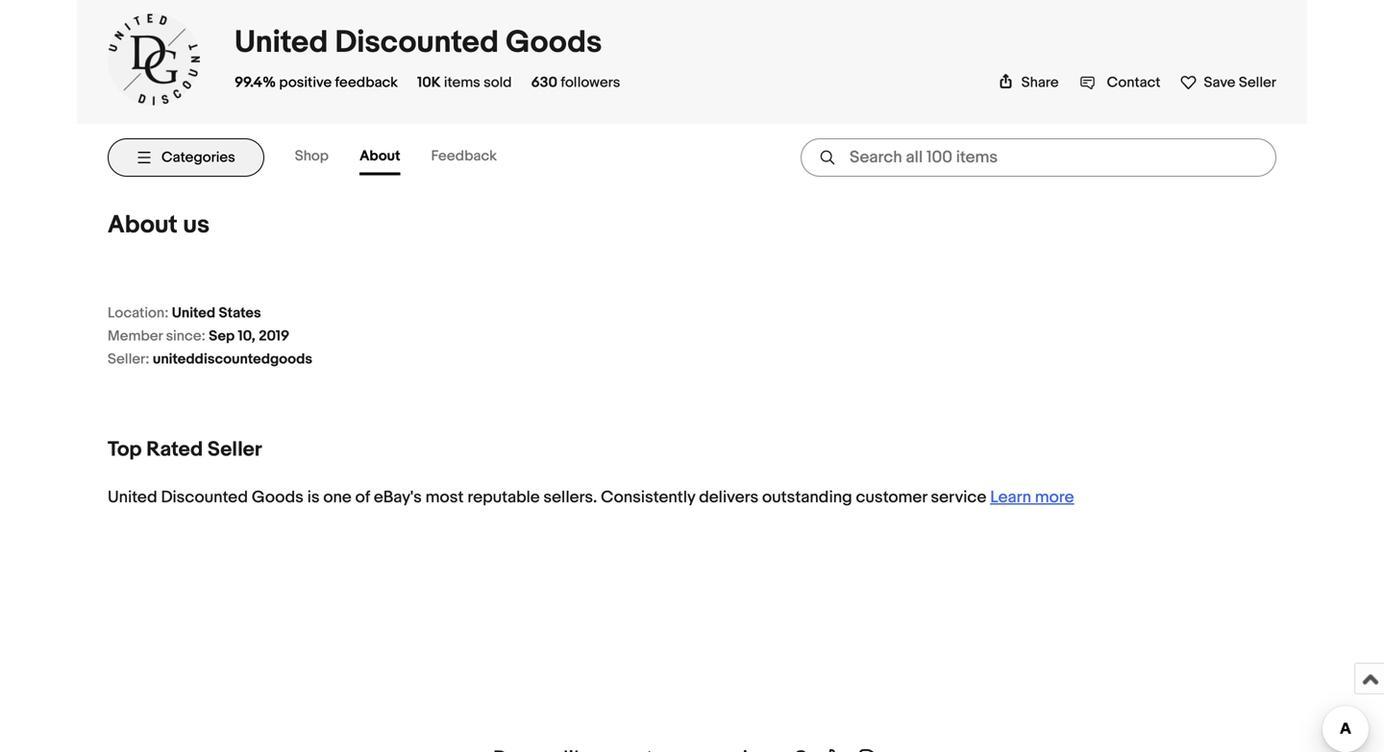 Task type: describe. For each thing, give the bounding box(es) containing it.
10k items sold
[[417, 74, 512, 91]]

save seller
[[1204, 74, 1277, 91]]

united inside location: united states member since: sep 10, 2019 seller: uniteddiscountedgoods
[[172, 305, 215, 322]]

ebay's
[[374, 488, 422, 508]]

united discounted goods is one of ebay's most reputable sellers. consistently delivers outstanding customer service learn more
[[108, 488, 1074, 508]]

more
[[1035, 488, 1074, 508]]

tab list containing shop
[[295, 140, 528, 175]]

service
[[931, 488, 987, 508]]

of
[[355, 488, 370, 508]]

10k
[[417, 74, 441, 91]]

goods for united discounted goods
[[506, 24, 602, 62]]

categories button
[[108, 138, 264, 177]]

seller:
[[108, 351, 149, 368]]

positive
[[279, 74, 332, 91]]

followers
[[561, 74, 620, 91]]

share button
[[998, 74, 1059, 91]]

consistently
[[601, 488, 695, 508]]

about us
[[108, 211, 210, 240]]

states
[[219, 305, 261, 322]]

2019
[[259, 328, 290, 345]]

outstanding
[[762, 488, 852, 508]]

sold
[[484, 74, 512, 91]]

items
[[444, 74, 480, 91]]

630
[[531, 74, 558, 91]]

discounted for united discounted goods
[[335, 24, 499, 62]]

goods for united discounted goods is one of ebay's most reputable sellers. consistently delivers outstanding customer service learn more
[[252, 488, 304, 508]]

feedback
[[431, 148, 497, 165]]

united discounted goods link
[[235, 24, 602, 62]]

contact
[[1107, 74, 1161, 91]]

share
[[1021, 74, 1059, 91]]

us
[[183, 211, 210, 240]]

customer
[[856, 488, 927, 508]]

member
[[108, 328, 163, 345]]

united discounted goods
[[235, 24, 602, 62]]

learn more link
[[990, 488, 1074, 508]]



Task type: locate. For each thing, give the bounding box(es) containing it.
feedback
[[335, 74, 398, 91]]

2 horizontal spatial united
[[235, 24, 328, 62]]

about left us
[[108, 211, 178, 240]]

united for united discounted goods
[[235, 24, 328, 62]]

99.4% positive feedback
[[235, 74, 398, 91]]

0 horizontal spatial about
[[108, 211, 178, 240]]

one
[[323, 488, 352, 508]]

reputable
[[467, 488, 540, 508]]

0 horizontal spatial goods
[[252, 488, 304, 508]]

united for united discounted goods is one of ebay's most reputable sellers. consistently delivers outstanding customer service learn more
[[108, 488, 157, 508]]

united
[[235, 24, 328, 62], [172, 305, 215, 322], [108, 488, 157, 508]]

0 vertical spatial united
[[235, 24, 328, 62]]

1 horizontal spatial about
[[360, 148, 400, 165]]

discounted
[[335, 24, 499, 62], [161, 488, 248, 508]]

save
[[1204, 74, 1236, 91]]

1 vertical spatial goods
[[252, 488, 304, 508]]

seller inside button
[[1239, 74, 1277, 91]]

discounted down top rated seller
[[161, 488, 248, 508]]

1 vertical spatial united
[[172, 305, 215, 322]]

seller right 'rated'
[[208, 437, 262, 462]]

since:
[[166, 328, 206, 345]]

about for about us
[[108, 211, 178, 240]]

goods
[[506, 24, 602, 62], [252, 488, 304, 508]]

1 vertical spatial discounted
[[161, 488, 248, 508]]

top rated seller
[[108, 437, 262, 462]]

about right shop
[[360, 148, 400, 165]]

1 horizontal spatial goods
[[506, 24, 602, 62]]

0 horizontal spatial discounted
[[161, 488, 248, 508]]

goods up 630
[[506, 24, 602, 62]]

delivers
[[699, 488, 759, 508]]

10,
[[238, 328, 255, 345]]

630 followers
[[531, 74, 620, 91]]

1 horizontal spatial united
[[172, 305, 215, 322]]

discounted up 10k
[[335, 24, 499, 62]]

goods left is at the bottom left
[[252, 488, 304, 508]]

sep
[[209, 328, 235, 345]]

united up positive
[[235, 24, 328, 62]]

most
[[426, 488, 464, 508]]

Search all 100 items field
[[801, 138, 1277, 177]]

sellers.
[[543, 488, 597, 508]]

top
[[108, 437, 142, 462]]

0 vertical spatial goods
[[506, 24, 602, 62]]

1 vertical spatial about
[[108, 211, 178, 240]]

save seller button
[[1180, 70, 1277, 91]]

categories
[[161, 149, 235, 166]]

location:
[[108, 305, 169, 322]]

learn
[[990, 488, 1031, 508]]

0 horizontal spatial united
[[108, 488, 157, 508]]

tab list
[[295, 140, 528, 175]]

1 horizontal spatial seller
[[1239, 74, 1277, 91]]

rated
[[146, 437, 203, 462]]

about for about
[[360, 148, 400, 165]]

0 vertical spatial discounted
[[335, 24, 499, 62]]

united down top
[[108, 488, 157, 508]]

0 vertical spatial seller
[[1239, 74, 1277, 91]]

about
[[360, 148, 400, 165], [108, 211, 178, 240]]

2 vertical spatial united
[[108, 488, 157, 508]]

discounted for united discounted goods is one of ebay's most reputable sellers. consistently delivers outstanding customer service learn more
[[161, 488, 248, 508]]

1 vertical spatial seller
[[208, 437, 262, 462]]

shop
[[295, 148, 329, 165]]

location: united states member since: sep 10, 2019 seller: uniteddiscountedgoods
[[108, 305, 312, 368]]

1 horizontal spatial discounted
[[335, 24, 499, 62]]

0 horizontal spatial seller
[[208, 437, 262, 462]]

0 vertical spatial about
[[360, 148, 400, 165]]

seller right save
[[1239, 74, 1277, 91]]

uniteddiscountedgoods
[[153, 351, 312, 368]]

is
[[307, 488, 320, 508]]

united up since:
[[172, 305, 215, 322]]

seller
[[1239, 74, 1277, 91], [208, 437, 262, 462]]

99.4%
[[235, 74, 276, 91]]

united discounted goods image
[[108, 14, 200, 105]]

contact link
[[1080, 74, 1161, 91]]



Task type: vqa. For each thing, say whether or not it's contained in the screenshot.
Categories dropdown button
yes



